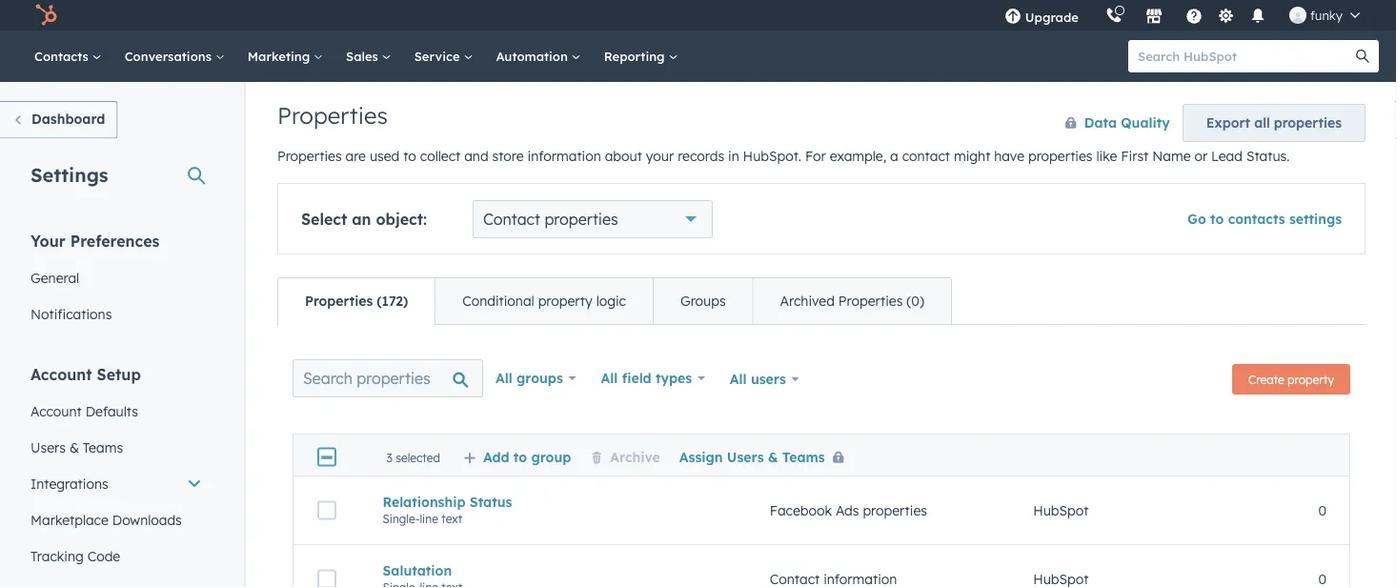 Task type: locate. For each thing, give the bounding box(es) containing it.
users & teams
[[30, 439, 123, 456]]

general link
[[19, 260, 213, 296]]

account for account defaults
[[30, 403, 82, 419]]

users
[[751, 371, 786, 387]]

0 vertical spatial to
[[403, 148, 416, 164]]

properties right ads
[[863, 502, 927, 519]]

preferences
[[70, 231, 160, 250]]

users inside account setup element
[[30, 439, 66, 456]]

1 vertical spatial account
[[30, 403, 82, 419]]

general
[[30, 269, 79, 286]]

automation
[[496, 48, 572, 64]]

status
[[470, 493, 512, 510]]

automation link
[[485, 30, 593, 82]]

3
[[386, 450, 393, 464]]

an
[[352, 210, 371, 229]]

all for all field types
[[601, 370, 618, 386]]

users up integrations
[[30, 439, 66, 456]]

go
[[1188, 211, 1206, 227]]

& inside account setup element
[[69, 439, 79, 456]]

0 vertical spatial property
[[538, 293, 593, 309]]

properties left like
[[1028, 148, 1093, 164]]

hubspot link
[[23, 4, 71, 27]]

1 account from the top
[[30, 365, 92, 384]]

export all properties
[[1206, 114, 1342, 131]]

marketplace
[[30, 511, 108, 528]]

account setup element
[[19, 364, 213, 587]]

upgrade
[[1025, 9, 1079, 25]]

create
[[1249, 372, 1284, 386]]

dashboard
[[31, 111, 105, 127]]

0 horizontal spatial &
[[69, 439, 79, 456]]

properties
[[1274, 114, 1342, 131], [1028, 148, 1093, 164], [545, 210, 618, 229], [863, 502, 927, 519]]

field
[[622, 370, 652, 386]]

upgrade image
[[1004, 9, 1022, 26]]

users & teams link
[[19, 429, 213, 466]]

0 horizontal spatial teams
[[83, 439, 123, 456]]

facebook
[[770, 502, 832, 519]]

property inside button
[[1288, 372, 1334, 386]]

property right create
[[1288, 372, 1334, 386]]

to for go to contacts settings
[[1210, 211, 1224, 227]]

menu
[[991, 0, 1373, 30]]

all users button
[[718, 359, 812, 399]]

2 horizontal spatial to
[[1210, 211, 1224, 227]]

help button
[[1178, 0, 1210, 30]]

to for add to group
[[514, 448, 527, 465]]

properties
[[277, 101, 388, 130], [277, 148, 342, 164], [305, 293, 373, 309], [839, 293, 903, 309]]

archived
[[780, 293, 835, 309]]

2 account from the top
[[30, 403, 82, 419]]

properties left (0)
[[839, 293, 903, 309]]

calling icon button
[[1098, 3, 1130, 28]]

salutation
[[383, 562, 452, 579]]

settings
[[30, 163, 108, 186]]

account setup
[[30, 365, 141, 384]]

property
[[538, 293, 593, 309], [1288, 372, 1334, 386]]

to inside tab panel
[[514, 448, 527, 465]]

all groups
[[496, 370, 563, 386]]

select an object:
[[301, 210, 427, 229]]

users right the assign
[[727, 448, 764, 465]]

1 horizontal spatial all
[[601, 370, 618, 386]]

store
[[492, 148, 524, 164]]

conditional property logic link
[[435, 278, 653, 324]]

tab panel
[[277, 324, 1366, 587]]

1 horizontal spatial property
[[1288, 372, 1334, 386]]

properties left (172)
[[305, 293, 373, 309]]

go to contacts settings
[[1188, 211, 1342, 227]]

add to group button
[[463, 448, 571, 465]]

like
[[1096, 148, 1117, 164]]

1 vertical spatial to
[[1210, 211, 1224, 227]]

teams up facebook
[[782, 448, 825, 465]]

funky town image
[[1289, 7, 1307, 24]]

code
[[87, 548, 120, 564]]

to right add
[[514, 448, 527, 465]]

account for account setup
[[30, 365, 92, 384]]

account up account defaults
[[30, 365, 92, 384]]

first
[[1121, 148, 1149, 164]]

all left 'field'
[[601, 370, 618, 386]]

contacts
[[34, 48, 92, 64]]

all field types button
[[589, 359, 718, 397]]

0 horizontal spatial users
[[30, 439, 66, 456]]

ads
[[836, 502, 859, 519]]

line
[[420, 512, 438, 526]]

integrations
[[30, 475, 108, 492]]

2 vertical spatial to
[[514, 448, 527, 465]]

your preferences element
[[19, 230, 213, 332]]

logic
[[596, 293, 626, 309]]

archived properties (0)
[[780, 293, 924, 309]]

assign
[[679, 448, 723, 465]]

all left groups
[[496, 370, 513, 386]]

marketplaces image
[[1146, 9, 1163, 26]]

& up facebook
[[768, 448, 778, 465]]

conditional
[[462, 293, 534, 309]]

groups link
[[653, 278, 753, 324]]

in
[[728, 148, 739, 164]]

reporting link
[[593, 30, 690, 82]]

contacts
[[1228, 211, 1285, 227]]

0 vertical spatial account
[[30, 365, 92, 384]]

all
[[1254, 114, 1270, 131]]

1 horizontal spatial to
[[514, 448, 527, 465]]

calling icon image
[[1105, 7, 1123, 25]]

all for all users
[[730, 371, 747, 387]]

teams down defaults
[[83, 439, 123, 456]]

to right the used
[[403, 148, 416, 164]]

& inside tab panel
[[768, 448, 778, 465]]

settings image
[[1217, 8, 1235, 25]]

property left logic
[[538, 293, 593, 309]]

account up users & teams
[[30, 403, 82, 419]]

property for create
[[1288, 372, 1334, 386]]

& up integrations
[[69, 439, 79, 456]]

tab list
[[277, 277, 952, 325]]

archived properties (0) link
[[753, 278, 951, 324]]

create property button
[[1232, 364, 1351, 395]]

group
[[531, 448, 571, 465]]

Search search field
[[293, 359, 483, 397]]

properties right all
[[1274, 114, 1342, 131]]

single-
[[383, 512, 420, 526]]

marketplace downloads
[[30, 511, 182, 528]]

0 horizontal spatial property
[[538, 293, 593, 309]]

users
[[30, 439, 66, 456], [727, 448, 764, 465]]

service link
[[403, 30, 485, 82]]

records
[[678, 148, 724, 164]]

1 horizontal spatial &
[[768, 448, 778, 465]]

properties inside export all properties button
[[1274, 114, 1342, 131]]

account defaults link
[[19, 393, 213, 429]]

conversations
[[125, 48, 215, 64]]

to right the go
[[1210, 211, 1224, 227]]

marketing
[[248, 48, 314, 64]]

1 vertical spatial property
[[1288, 372, 1334, 386]]

properties left are
[[277, 148, 342, 164]]

settings
[[1289, 211, 1342, 227]]

help image
[[1186, 9, 1203, 26]]

properties are used to collect and store information about your records in hubspot. for example, a contact might have properties like first name or lead status.
[[277, 148, 1290, 164]]

0 horizontal spatial all
[[496, 370, 513, 386]]

properties down information
[[545, 210, 618, 229]]

facebook ads properties
[[770, 502, 927, 519]]

to
[[403, 148, 416, 164], [1210, 211, 1224, 227], [514, 448, 527, 465]]

collect
[[420, 148, 461, 164]]

assign users & teams
[[679, 448, 825, 465]]

notifications link
[[19, 296, 213, 332]]

all left the users
[[730, 371, 747, 387]]

properties for properties (172)
[[305, 293, 373, 309]]

all for all groups
[[496, 370, 513, 386]]

salutation button
[[383, 562, 724, 579]]

2 horizontal spatial all
[[730, 371, 747, 387]]

properties up are
[[277, 101, 388, 130]]

(172)
[[377, 293, 408, 309]]

selected
[[396, 450, 440, 464]]

integrations button
[[19, 466, 213, 502]]



Task type: describe. For each thing, give the bounding box(es) containing it.
settings link
[[1214, 5, 1238, 25]]

all groups button
[[483, 359, 589, 397]]

data quality button
[[1045, 104, 1171, 142]]

relationship status button
[[383, 493, 724, 510]]

0
[[1319, 502, 1327, 519]]

properties for properties
[[277, 101, 388, 130]]

setup
[[97, 365, 141, 384]]

marketplace downloads link
[[19, 502, 213, 538]]

information
[[528, 148, 601, 164]]

1 horizontal spatial users
[[727, 448, 764, 465]]

marketing link
[[236, 30, 335, 82]]

and
[[464, 148, 489, 164]]

data quality
[[1084, 114, 1170, 131]]

service
[[414, 48, 464, 64]]

search button
[[1347, 40, 1379, 72]]

0 horizontal spatial to
[[403, 148, 416, 164]]

funky button
[[1278, 0, 1371, 30]]

tracking code
[[30, 548, 120, 564]]

add
[[483, 448, 509, 465]]

tracking code link
[[19, 538, 213, 574]]

defaults
[[85, 403, 138, 419]]

properties (172)
[[305, 293, 408, 309]]

object:
[[376, 210, 427, 229]]

marketplaces button
[[1134, 0, 1174, 30]]

types
[[656, 370, 692, 386]]

tab panel containing all groups
[[277, 324, 1366, 587]]

Search HubSpot search field
[[1128, 40, 1362, 72]]

select
[[301, 210, 347, 229]]

all field types
[[601, 370, 692, 386]]

search image
[[1356, 50, 1370, 63]]

tracking
[[30, 548, 84, 564]]

your
[[646, 148, 674, 164]]

notifications
[[30, 305, 112, 322]]

tab list containing properties (172)
[[277, 277, 952, 325]]

menu containing funky
[[991, 0, 1373, 30]]

dashboard link
[[0, 101, 118, 139]]

assign users & teams button
[[679, 448, 852, 465]]

contact properties
[[483, 210, 618, 229]]

1 horizontal spatial teams
[[782, 448, 825, 465]]

3 selected
[[386, 450, 440, 464]]

are
[[345, 148, 366, 164]]

(0)
[[907, 293, 924, 309]]

relationship status single-line text
[[383, 493, 512, 526]]

might
[[954, 148, 991, 164]]

contact properties button
[[473, 200, 713, 238]]

export all properties button
[[1183, 104, 1366, 142]]

name
[[1152, 148, 1191, 164]]

downloads
[[112, 511, 182, 528]]

properties for properties are used to collect and store information about your records in hubspot. for example, a contact might have properties like first name or lead status.
[[277, 148, 342, 164]]

quality
[[1121, 114, 1170, 131]]

all users
[[730, 371, 786, 387]]

for
[[805, 148, 826, 164]]

relationship
[[383, 493, 466, 510]]

notifications button
[[1242, 0, 1274, 30]]

notifications image
[[1249, 9, 1267, 26]]

your preferences
[[30, 231, 160, 250]]

property for conditional
[[538, 293, 593, 309]]

sales
[[346, 48, 382, 64]]

a
[[890, 148, 899, 164]]

example,
[[830, 148, 887, 164]]

text
[[441, 512, 462, 526]]

teams inside account setup element
[[83, 439, 123, 456]]

contacts link
[[23, 30, 113, 82]]

add to group
[[483, 448, 571, 465]]

groups
[[517, 370, 563, 386]]

data
[[1084, 114, 1117, 131]]

hubspot image
[[34, 4, 57, 27]]

hubspot
[[1033, 502, 1089, 519]]

conditional property logic
[[462, 293, 626, 309]]

account defaults
[[30, 403, 138, 419]]

properties inside contact properties popup button
[[545, 210, 618, 229]]

sales link
[[335, 30, 403, 82]]

archive button
[[590, 448, 660, 465]]

contact
[[483, 210, 540, 229]]

funky
[[1310, 7, 1343, 23]]

your
[[30, 231, 66, 250]]

status.
[[1247, 148, 1290, 164]]

reporting
[[604, 48, 669, 64]]

hubspot.
[[743, 148, 802, 164]]



Task type: vqa. For each thing, say whether or not it's contained in the screenshot.
navigation on the top
no



